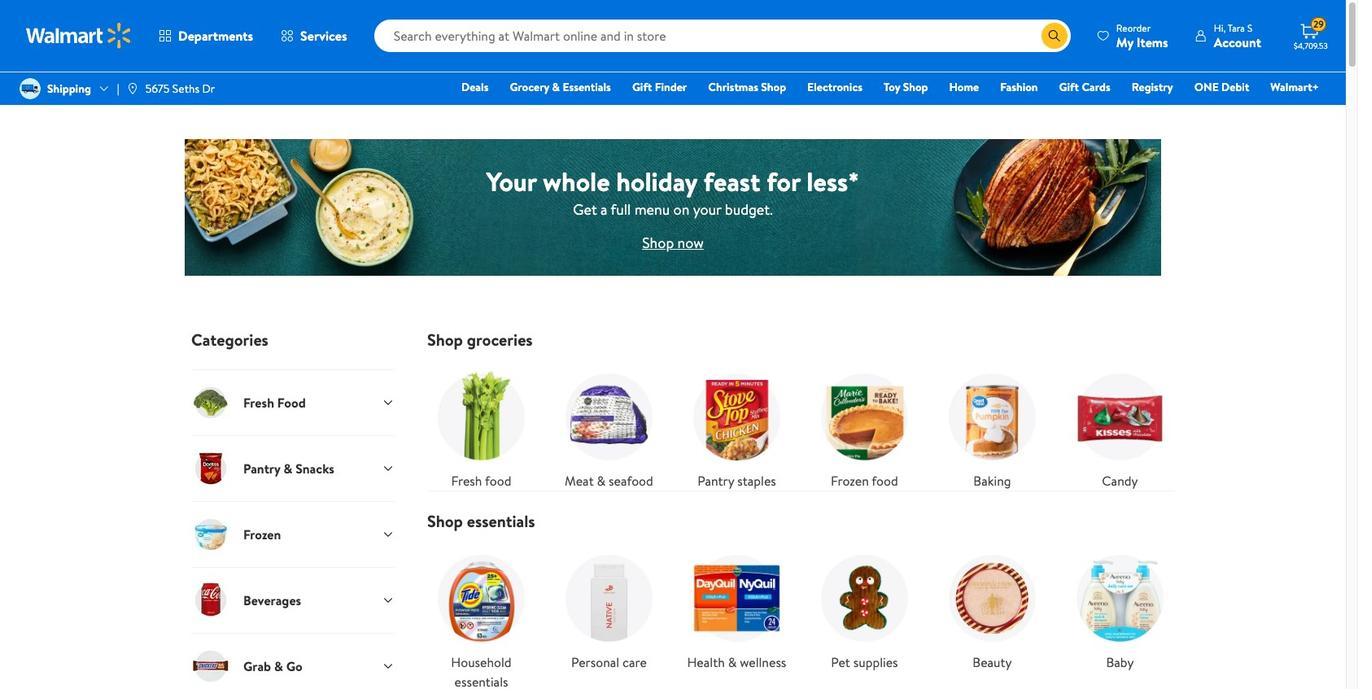 Task type: vqa. For each thing, say whether or not it's contained in the screenshot.
Pantry & Snacks Pantry
yes



Task type: describe. For each thing, give the bounding box(es) containing it.
grab & go
[[243, 658, 303, 676]]

$4,709.53
[[1294, 40, 1328, 51]]

grocery & essentials
[[510, 79, 611, 95]]

one debit
[[1195, 79, 1250, 95]]

items
[[1137, 33, 1169, 51]]

frozen for frozen food
[[831, 472, 869, 490]]

food for fresh food
[[485, 472, 512, 490]]

whole
[[543, 163, 610, 199]]

tara
[[1228, 21, 1246, 35]]

essentials
[[563, 79, 611, 95]]

pet supplies link
[[811, 545, 919, 672]]

toy shop link
[[877, 78, 936, 96]]

household
[[451, 654, 512, 672]]

health
[[688, 654, 725, 672]]

cards
[[1082, 79, 1111, 95]]

reorder
[[1117, 21, 1151, 35]]

budget.
[[725, 199, 773, 219]]

pet supplies
[[831, 654, 898, 672]]

personal care
[[572, 654, 647, 672]]

household essentials
[[451, 654, 512, 690]]

your whole holiday feast for less* get a full menu on your budget.
[[487, 163, 860, 219]]

grab
[[243, 658, 271, 676]]

candy
[[1103, 472, 1139, 490]]

fresh food
[[451, 472, 512, 490]]

pantry for pantry staples
[[698, 472, 735, 490]]

Search search field
[[374, 20, 1071, 52]]

baking link
[[939, 363, 1047, 491]]

& for essentials
[[552, 79, 560, 95]]

pantry & snacks button
[[191, 436, 395, 502]]

shop for now
[[642, 232, 674, 253]]

personal
[[572, 654, 620, 672]]

categories
[[191, 329, 269, 351]]

my
[[1117, 33, 1134, 51]]

shop groceries
[[427, 329, 533, 351]]

full
[[611, 199, 631, 219]]

pantry for pantry & snacks
[[243, 460, 281, 478]]

home link
[[942, 78, 987, 96]]

fresh food
[[243, 394, 306, 412]]

finder
[[655, 79, 687, 95]]

baking
[[974, 472, 1012, 490]]

shop inside toy shop link
[[903, 79, 928, 95]]

electronics link
[[800, 78, 870, 96]]

fashion link
[[993, 78, 1046, 96]]

candy link
[[1066, 363, 1175, 491]]

snacks
[[296, 460, 335, 478]]

& for snacks
[[284, 460, 293, 478]]

now
[[678, 232, 704, 253]]

grocery
[[510, 79, 550, 95]]

shop for groceries
[[427, 329, 463, 351]]

a
[[601, 199, 608, 219]]

deals link
[[454, 78, 496, 96]]

gift finder
[[632, 79, 687, 95]]

walmart+
[[1271, 79, 1320, 95]]

one debit link
[[1188, 78, 1257, 96]]

household essentials link
[[427, 545, 536, 690]]

beauty
[[973, 654, 1012, 672]]

account
[[1214, 33, 1262, 51]]

essentials for shop essentials
[[467, 510, 535, 532]]

personal care link
[[555, 545, 663, 672]]

frozen food link
[[811, 363, 919, 491]]

health & wellness link
[[683, 545, 791, 672]]

s
[[1248, 21, 1253, 35]]

gift cards link
[[1052, 78, 1118, 96]]

shop now
[[642, 232, 704, 253]]

christmas shop
[[709, 79, 787, 95]]

less*
[[807, 163, 860, 199]]

hi,
[[1214, 21, 1226, 35]]

electronics
[[808, 79, 863, 95]]

deals
[[462, 79, 489, 95]]

search icon image
[[1048, 29, 1061, 42]]

shipping
[[47, 81, 91, 97]]

29
[[1314, 17, 1325, 31]]

your
[[487, 163, 537, 199]]

food
[[277, 394, 306, 412]]



Task type: locate. For each thing, give the bounding box(es) containing it.
1 vertical spatial frozen
[[243, 526, 281, 544]]

pantry inside 'dropdown button'
[[243, 460, 281, 478]]

1 food from the left
[[485, 472, 512, 490]]

&
[[552, 79, 560, 95], [284, 460, 293, 478], [597, 472, 606, 490], [728, 654, 737, 672], [274, 658, 283, 676]]

0 horizontal spatial food
[[485, 472, 512, 490]]

list
[[418, 350, 1185, 491], [418, 532, 1185, 690]]

frozen for frozen
[[243, 526, 281, 544]]

food for frozen food
[[872, 472, 899, 490]]

pantry
[[243, 460, 281, 478], [698, 472, 735, 490]]

& inside dropdown button
[[274, 658, 283, 676]]

your whole holiday feast for less*. get a full menu on your budget. shop now. image
[[185, 138, 1162, 278]]

services button
[[267, 16, 361, 55]]

get
[[573, 199, 597, 219]]

care
[[623, 654, 647, 672]]

on
[[674, 199, 690, 219]]

essentials
[[467, 510, 535, 532], [455, 673, 508, 690]]

beverages
[[243, 592, 301, 610]]

2 list from the top
[[418, 532, 1185, 690]]

0 horizontal spatial gift
[[632, 79, 652, 95]]

1 horizontal spatial pantry
[[698, 472, 735, 490]]

gift for gift finder
[[632, 79, 652, 95]]

1 gift from the left
[[632, 79, 652, 95]]

menu
[[635, 199, 670, 219]]

gift cards
[[1060, 79, 1111, 95]]

groceries
[[467, 329, 533, 351]]

shop left now
[[642, 232, 674, 253]]

meat
[[565, 472, 594, 490]]

christmas
[[709, 79, 759, 95]]

fresh left food
[[243, 394, 274, 412]]

walmart image
[[26, 23, 132, 49]]

pantry left snacks
[[243, 460, 281, 478]]

Walmart Site-Wide search field
[[374, 20, 1071, 52]]

fresh food button
[[191, 370, 395, 436]]

shop now link
[[642, 232, 704, 253]]

shop inside the christmas shop link
[[761, 79, 787, 95]]

grab & go button
[[191, 633, 395, 690]]

registry
[[1132, 79, 1174, 95]]

shop essentials
[[427, 510, 535, 532]]

your
[[693, 199, 722, 219]]

 image
[[126, 82, 139, 95]]

staples
[[738, 472, 776, 490]]

meat & seafood
[[565, 472, 654, 490]]

0 vertical spatial fresh
[[243, 394, 274, 412]]

1 horizontal spatial gift
[[1060, 79, 1080, 95]]

health & wellness
[[688, 654, 787, 672]]

1 horizontal spatial food
[[872, 472, 899, 490]]

toy
[[884, 79, 901, 95]]

frozen
[[831, 472, 869, 490], [243, 526, 281, 544]]

reorder my items
[[1117, 21, 1169, 51]]

dr
[[202, 81, 215, 97]]

shop
[[761, 79, 787, 95], [903, 79, 928, 95], [642, 232, 674, 253], [427, 329, 463, 351], [427, 510, 463, 532]]

list for shop essentials
[[418, 532, 1185, 690]]

1 vertical spatial fresh
[[451, 472, 482, 490]]

5675 seths dr
[[145, 81, 215, 97]]

 image
[[20, 78, 41, 99]]

pet
[[831, 654, 851, 672]]

shop right christmas in the top right of the page
[[761, 79, 787, 95]]

pantry staples
[[698, 472, 776, 490]]

1 vertical spatial list
[[418, 532, 1185, 690]]

0 vertical spatial list
[[418, 350, 1185, 491]]

0 horizontal spatial fresh
[[243, 394, 274, 412]]

1 vertical spatial essentials
[[455, 673, 508, 690]]

& for wellness
[[728, 654, 737, 672]]

list for shop groceries
[[418, 350, 1185, 491]]

|
[[117, 81, 119, 97]]

& inside 'dropdown button'
[[284, 460, 293, 478]]

services
[[300, 27, 347, 45]]

beauty link
[[939, 545, 1047, 672]]

gift
[[632, 79, 652, 95], [1060, 79, 1080, 95]]

list containing fresh food
[[418, 350, 1185, 491]]

gift left finder at the top of the page
[[632, 79, 652, 95]]

0 vertical spatial essentials
[[467, 510, 535, 532]]

pantry left staples
[[698, 472, 735, 490]]

pantry staples link
[[683, 363, 791, 491]]

1 horizontal spatial fresh
[[451, 472, 482, 490]]

essentials down fresh food at the left bottom
[[467, 510, 535, 532]]

walmart+ link
[[1264, 78, 1327, 96]]

0 vertical spatial frozen
[[831, 472, 869, 490]]

baby
[[1107, 654, 1134, 672]]

shop right toy
[[903, 79, 928, 95]]

shop down fresh food at the left bottom
[[427, 510, 463, 532]]

shop left groceries
[[427, 329, 463, 351]]

gift left cards
[[1060, 79, 1080, 95]]

frozen button
[[191, 502, 395, 567]]

fashion
[[1001, 79, 1038, 95]]

& left snacks
[[284, 460, 293, 478]]

debit
[[1222, 79, 1250, 95]]

frozen inside dropdown button
[[243, 526, 281, 544]]

pantry & snacks
[[243, 460, 335, 478]]

grocery & essentials link
[[503, 78, 619, 96]]

hi, tara s account
[[1214, 21, 1262, 51]]

home
[[950, 79, 980, 95]]

supplies
[[854, 654, 898, 672]]

& right grocery
[[552, 79, 560, 95]]

& for go
[[274, 658, 283, 676]]

1 list from the top
[[418, 350, 1185, 491]]

departments
[[178, 27, 253, 45]]

0 horizontal spatial pantry
[[243, 460, 281, 478]]

gift for gift cards
[[1060, 79, 1080, 95]]

for
[[767, 163, 801, 199]]

fresh inside dropdown button
[[243, 394, 274, 412]]

& for seafood
[[597, 472, 606, 490]]

0 horizontal spatial frozen
[[243, 526, 281, 544]]

food
[[485, 472, 512, 490], [872, 472, 899, 490]]

fresh
[[243, 394, 274, 412], [451, 472, 482, 490]]

beverages button
[[191, 567, 395, 633]]

fresh up "shop essentials" at the bottom of page
[[451, 472, 482, 490]]

& right health at the bottom right of page
[[728, 654, 737, 672]]

essentials inside household essentials
[[455, 673, 508, 690]]

wellness
[[740, 654, 787, 672]]

shop for essentials
[[427, 510, 463, 532]]

frozen food
[[831, 472, 899, 490]]

essentials down household
[[455, 673, 508, 690]]

list containing household essentials
[[418, 532, 1185, 690]]

gift finder link
[[625, 78, 695, 96]]

christmas shop link
[[701, 78, 794, 96]]

fresh food link
[[427, 363, 536, 491]]

5675
[[145, 81, 170, 97]]

fresh for fresh food
[[243, 394, 274, 412]]

departments button
[[145, 16, 267, 55]]

& left go
[[274, 658, 283, 676]]

fresh for fresh food
[[451, 472, 482, 490]]

1 horizontal spatial frozen
[[831, 472, 869, 490]]

feast
[[704, 163, 761, 199]]

registry link
[[1125, 78, 1181, 96]]

baby link
[[1066, 545, 1175, 672]]

holiday
[[617, 163, 698, 199]]

2 gift from the left
[[1060, 79, 1080, 95]]

& right "meat"
[[597, 472, 606, 490]]

go
[[286, 658, 303, 676]]

essentials for household essentials
[[455, 673, 508, 690]]

meat & seafood link
[[555, 363, 663, 491]]

one
[[1195, 79, 1219, 95]]

2 food from the left
[[872, 472, 899, 490]]



